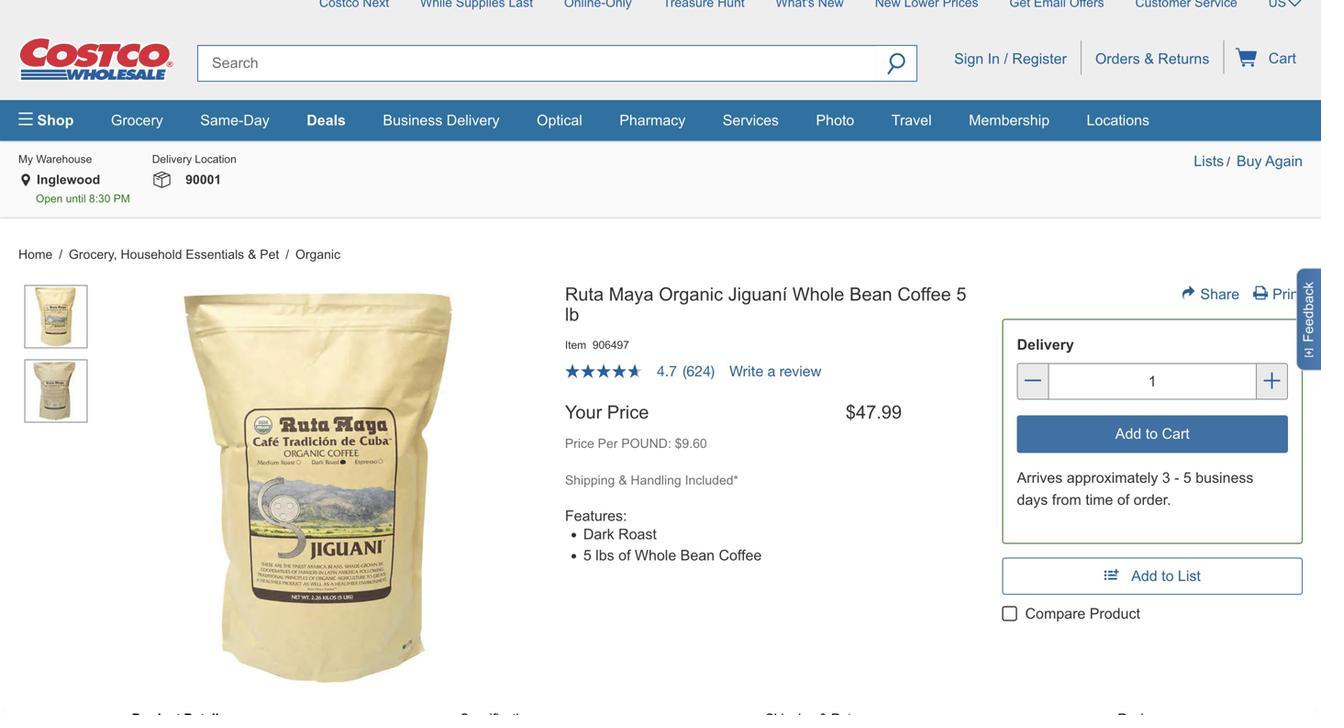 Task type: describe. For each thing, give the bounding box(es) containing it.
delivery inside main element
[[447, 112, 500, 128]]

sign
[[955, 51, 984, 67]]

order.
[[1134, 491, 1172, 508]]

$9.60
[[675, 437, 707, 451]]

cart link
[[1225, 41, 1303, 74]]

photo
[[816, 112, 855, 128]]

pharmacy link
[[620, 112, 686, 128]]

2 image
[[24, 359, 88, 423]]

locations link
[[1087, 112, 1150, 128]]

deals
[[307, 112, 346, 128]]

906497
[[593, 339, 630, 351]]

share
[[1201, 286, 1240, 303]]

whole inside ruta maya organic jiguaní whole bean coffee 5 lb
[[793, 284, 845, 304]]

write
[[730, 363, 764, 380]]

1 vertical spatial price
[[565, 437, 595, 451]]

$
[[846, 402, 856, 422]]

inglewood
[[37, 173, 100, 187]]

until
[[66, 192, 86, 205]]

of inside features: dark roast 5 lbs of whole bean coffee
[[619, 547, 631, 564]]

jiguaní
[[729, 284, 788, 304]]

handling
[[631, 473, 682, 487]]

sign in / register link
[[941, 41, 1081, 74]]

inglewood button
[[33, 171, 100, 189]]

coffee inside features: dark roast 5 lbs of whole bean coffee
[[719, 547, 762, 564]]

organic inside ruta maya organic jiguaní whole bean coffee 5 lb
[[659, 284, 723, 304]]

share link
[[1182, 286, 1240, 303]]

shipping & handling included*
[[565, 473, 739, 487]]

essentials
[[186, 248, 244, 262]]

business delivery link
[[383, 112, 500, 128]]

in
[[988, 51, 1000, 67]]

deals link
[[307, 112, 346, 128]]

locations
[[1087, 112, 1150, 128]]

/
[[1005, 51, 1009, 67]]

-
[[1175, 469, 1180, 486]]

pet
[[260, 248, 279, 262]]

days
[[1018, 491, 1049, 508]]

of inside arrives approximately 3 - 5 business days from time of order.
[[1118, 491, 1130, 508]]

dark
[[584, 526, 615, 543]]

home
[[18, 248, 53, 262]]

inglewood open until 8:30 pm
[[36, 173, 130, 205]]

membership
[[969, 112, 1050, 128]]

5 inside arrives approximately 3 - 5 business days from time of order.
[[1184, 469, 1192, 486]]

3
[[1163, 469, 1171, 486]]

returns
[[1159, 51, 1210, 67]]

cart
[[1265, 50, 1297, 67]]

roast
[[619, 526, 657, 543]]

4.7 (624)
[[657, 363, 715, 380]]

travel link
[[892, 112, 932, 128]]

buy again link
[[1237, 153, 1303, 169]]

(624)
[[683, 363, 715, 380]]

90001 button
[[172, 171, 231, 189]]

& for shipping
[[619, 473, 627, 487]]

lists
[[1194, 153, 1225, 169]]

features:
[[565, 508, 627, 524]]

Search text field
[[197, 45, 876, 82]]

ruta maya organic jiguaní whole bean coffee 5 lb
[[565, 284, 967, 325]]

my warehouse
[[18, 153, 92, 165]]

optical link
[[537, 112, 583, 128]]

costco us homepage image
[[18, 37, 174, 82]]

90001
[[186, 173, 221, 187]]

5 inside ruta maya organic jiguaní whole bean coffee 5 lb
[[957, 284, 967, 304]]

buy
[[1237, 153, 1263, 169]]

main element
[[18, 100, 1303, 141]]

5 inside features: dark roast 5 lbs of whole bean coffee
[[584, 547, 592, 564]]

pharmacy
[[620, 112, 686, 128]]

same-day
[[200, 112, 270, 128]]

orders
[[1096, 51, 1141, 67]]

0 horizontal spatial &
[[248, 248, 256, 262]]

grocery, household essentials & pet
[[69, 248, 283, 262]]

register
[[1013, 51, 1067, 67]]

review
[[780, 363, 822, 380]]

household
[[121, 248, 182, 262]]

business
[[383, 112, 443, 128]]

home link
[[18, 248, 53, 262]]

my
[[18, 153, 33, 165]]

shop link
[[18, 100, 90, 141]]

feedback link
[[1297, 268, 1322, 371]]

day
[[244, 112, 270, 128]]

shop
[[33, 112, 74, 128]]



Task type: vqa. For each thing, say whether or not it's contained in the screenshot.
telephone field
yes



Task type: locate. For each thing, give the bounding box(es) containing it.
0 horizontal spatial price
[[565, 437, 595, 451]]

a
[[768, 363, 776, 380]]

1 horizontal spatial delivery
[[447, 112, 500, 128]]

of right lbs
[[619, 547, 631, 564]]

0 horizontal spatial of
[[619, 547, 631, 564]]

again
[[1266, 153, 1303, 169]]

warehouse
[[36, 153, 92, 165]]

features: dark roast 5 lbs of whole bean coffee
[[565, 508, 762, 564]]

coffee
[[898, 284, 952, 304], [719, 547, 762, 564]]

0 vertical spatial coffee
[[898, 284, 952, 304]]

2 vertical spatial &
[[619, 473, 627, 487]]

pm
[[114, 192, 130, 205]]

print
[[1273, 286, 1303, 303]]

whole inside features: dark roast 5 lbs of whole bean coffee
[[635, 547, 677, 564]]

2 horizontal spatial delivery
[[1018, 336, 1075, 353]]

& right orders
[[1145, 51, 1155, 67]]

0 vertical spatial organic
[[296, 248, 341, 262]]

0 vertical spatial &
[[1145, 51, 1155, 67]]

2 horizontal spatial 5
[[1184, 469, 1192, 486]]

item 906497
[[565, 339, 630, 351]]

0 horizontal spatial coffee
[[719, 547, 762, 564]]

price
[[607, 402, 649, 422], [565, 437, 595, 451]]

list
[[1179, 568, 1201, 584]]

4.7
[[657, 363, 677, 380]]

delivery for delivery
[[1018, 336, 1075, 353]]

Search text field
[[197, 45, 876, 82]]

delivery
[[447, 112, 500, 128], [152, 153, 192, 165], [1018, 336, 1075, 353]]

your price
[[565, 402, 649, 422]]

whole right jiguaní
[[793, 284, 845, 304]]

services link
[[723, 112, 779, 128]]

& right shipping
[[619, 473, 627, 487]]

2 vertical spatial 5
[[584, 547, 592, 564]]

view larger image 1 image
[[119, 284, 524, 690]]

shipping
[[565, 473, 615, 487]]

1 vertical spatial whole
[[635, 547, 677, 564]]

orders & returns link
[[1082, 41, 1224, 74]]

organic right "maya"
[[659, 284, 723, 304]]

0 horizontal spatial delivery
[[152, 153, 192, 165]]

1 horizontal spatial of
[[1118, 491, 1130, 508]]

of
[[1118, 491, 1130, 508], [619, 547, 631, 564]]

print link
[[1254, 286, 1303, 303]]

grocery link
[[111, 112, 163, 128]]

1 horizontal spatial organic
[[659, 284, 723, 304]]

1 horizontal spatial 5
[[957, 284, 967, 304]]

1 vertical spatial coffee
[[719, 547, 762, 564]]

business
[[1196, 469, 1254, 486]]

photo link
[[816, 112, 855, 128]]

add to list button
[[1003, 557, 1303, 595]]

orders & returns
[[1096, 51, 1210, 67]]

price left per
[[565, 437, 595, 451]]

location
[[195, 153, 237, 165]]

compare
[[1026, 606, 1086, 622]]

&
[[1145, 51, 1155, 67], [248, 248, 256, 262], [619, 473, 627, 487]]

1 vertical spatial organic
[[659, 284, 723, 304]]

of right time
[[1118, 491, 1130, 508]]

1 vertical spatial of
[[619, 547, 631, 564]]

lb
[[565, 304, 580, 325]]

grocery,
[[69, 248, 117, 262]]

travel
[[892, 112, 932, 128]]

grocery
[[111, 112, 163, 128]]

from
[[1053, 491, 1082, 508]]

buy again
[[1237, 153, 1303, 169]]

maya
[[609, 284, 654, 304]]

membership link
[[969, 112, 1050, 128]]

2 vertical spatial delivery
[[1018, 336, 1075, 353]]

coffee inside ruta maya organic jiguaní whole bean coffee 5 lb
[[898, 284, 952, 304]]

1 horizontal spatial price
[[607, 402, 649, 422]]

compare product
[[1026, 606, 1141, 622]]

price up price per pound: $9.60
[[607, 402, 649, 422]]

0 vertical spatial bean
[[850, 284, 893, 304]]

bean inside features: dark roast 5 lbs of whole bean coffee
[[681, 547, 715, 564]]

0 vertical spatial delivery
[[447, 112, 500, 128]]

same-
[[200, 112, 244, 128]]

& left 'pet'
[[248, 248, 256, 262]]

1 image
[[24, 285, 88, 348]]

write a review
[[730, 363, 822, 380]]

pound:
[[622, 437, 672, 451]]

delivery for delivery location
[[152, 153, 192, 165]]

delivery location
[[152, 153, 237, 165]]

1 vertical spatial &
[[248, 248, 256, 262]]

included*
[[685, 473, 739, 487]]

approximately
[[1067, 469, 1159, 486]]

organic right 'pet'
[[296, 248, 341, 262]]

item
[[565, 339, 587, 351]]

time
[[1086, 491, 1114, 508]]

add
[[1132, 568, 1158, 584]]

None telephone field
[[1050, 363, 1257, 400]]

1 vertical spatial bean
[[681, 547, 715, 564]]

0 horizontal spatial organic
[[296, 248, 341, 262]]

& for orders
[[1145, 51, 1155, 67]]

0 vertical spatial 5
[[957, 284, 967, 304]]

same-day link
[[200, 112, 270, 128]]

0 vertical spatial whole
[[793, 284, 845, 304]]

organic link
[[296, 248, 341, 262]]

0 horizontal spatial 5
[[584, 547, 592, 564]]

whole
[[793, 284, 845, 304], [635, 547, 677, 564]]

0 vertical spatial price
[[607, 402, 649, 422]]

1 horizontal spatial &
[[619, 473, 627, 487]]

0 vertical spatial of
[[1118, 491, 1130, 508]]

business delivery
[[383, 112, 500, 128]]

2 horizontal spatial &
[[1145, 51, 1155, 67]]

0 horizontal spatial bean
[[681, 547, 715, 564]]

1 horizontal spatial bean
[[850, 284, 893, 304]]

add to list
[[1132, 568, 1201, 584]]

5
[[957, 284, 967, 304], [1184, 469, 1192, 486], [584, 547, 592, 564]]

arrives approximately 3 - 5 business days from time of order.
[[1018, 469, 1254, 508]]

1 horizontal spatial coffee
[[898, 284, 952, 304]]

feedback
[[1302, 282, 1317, 342]]

0 horizontal spatial whole
[[635, 547, 677, 564]]

bean inside ruta maya organic jiguaní whole bean coffee 5 lb
[[850, 284, 893, 304]]

your
[[565, 402, 602, 422]]

8:30
[[89, 192, 111, 205]]

price per pound: $9.60
[[565, 437, 707, 451]]

per
[[598, 437, 618, 451]]

lists link
[[1194, 153, 1225, 169]]

1 horizontal spatial whole
[[793, 284, 845, 304]]

None button
[[1018, 415, 1289, 453]]

1 vertical spatial 5
[[1184, 469, 1192, 486]]

whole down roast
[[635, 547, 677, 564]]

to
[[1162, 568, 1174, 584]]

search image
[[887, 54, 906, 78]]

services
[[723, 112, 779, 128]]

1 vertical spatial delivery
[[152, 153, 192, 165]]

write a review button
[[730, 363, 822, 380]]



